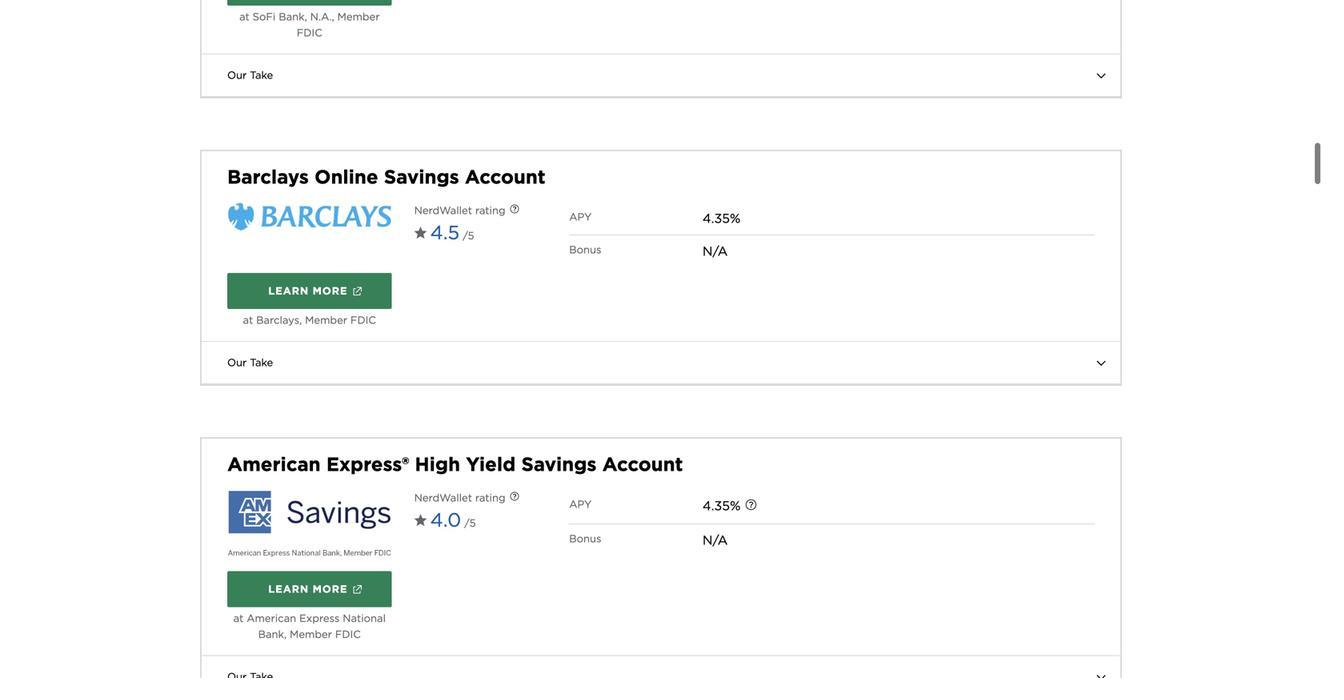Task type: describe. For each thing, give the bounding box(es) containing it.
1 vertical spatial fdic
[[351, 314, 376, 326]]

rated 4.0 out of 5 element
[[431, 506, 476, 541]]

n/a for barclays online savings account
[[703, 243, 728, 259]]

sofi
[[253, 10, 276, 23]]

n/a for american express® high yield savings account
[[703, 533, 728, 548]]

learn more for barclays
[[268, 285, 348, 297]]

barclays
[[227, 165, 309, 188]]

at american express national bank, member fdic
[[234, 612, 386, 641]]

barclays online savings account image
[[227, 202, 392, 232]]

express
[[300, 612, 340, 625]]

bonus for yield
[[570, 533, 602, 545]]

yield
[[466, 453, 516, 476]]

barclays online savings account
[[227, 165, 546, 188]]

rating for 4.0
[[476, 492, 506, 504]]

online
[[315, 165, 378, 188]]

1 our from the top
[[227, 69, 247, 81]]

at barclays, member fdic
[[243, 314, 376, 326]]

member inside at american express national bank, member fdic
[[290, 628, 332, 641]]

at for barclays
[[243, 314, 253, 326]]

american express® high yield savings account link
[[227, 452, 684, 477]]

2 our take from the top
[[227, 356, 273, 369]]

learn for american
[[268, 583, 309, 595]]

more for express®
[[313, 583, 348, 595]]

american inside american express® high yield savings account link
[[227, 453, 321, 476]]

member inside at sofi bank, n.a., member fdic
[[338, 10, 380, 23]]

n.a.,
[[310, 10, 335, 23]]

national
[[343, 612, 386, 625]]

apy for account
[[570, 210, 592, 223]]

how is this rating determined? image for yield
[[497, 480, 533, 515]]

%
[[730, 498, 741, 514]]

/5 for 4.0
[[465, 517, 476, 529]]

barclays,
[[256, 314, 302, 326]]

more information about apy image
[[734, 489, 769, 525]]

barclays online savings account link
[[227, 164, 546, 190]]

at inside at sofi bank, n.a., member fdic
[[239, 10, 250, 23]]

apy for yield
[[570, 498, 592, 510]]

1 take from the top
[[250, 69, 273, 81]]

more for online
[[313, 285, 348, 297]]

fdic inside at american express national bank, member fdic
[[335, 628, 361, 641]]

0 vertical spatial savings
[[384, 165, 459, 188]]

american express® high yield savings account image
[[227, 490, 392, 559]]

nerdwallet for 4.5
[[414, 204, 472, 216]]

nerdwallet rating for 4.0
[[414, 492, 506, 504]]

american express® high yield savings account
[[227, 453, 684, 476]]

at for american
[[234, 612, 244, 625]]

4.35
[[703, 498, 730, 514]]



Task type: locate. For each thing, give the bounding box(es) containing it.
1 vertical spatial our take button
[[202, 342, 1121, 383]]

0 vertical spatial /5
[[463, 229, 475, 242]]

take
[[250, 69, 273, 81], [250, 356, 273, 369]]

1 vertical spatial account
[[603, 453, 684, 476]]

2 vertical spatial member
[[290, 628, 332, 641]]

4.5 /5
[[431, 221, 475, 244]]

learn more
[[268, 285, 348, 297], [268, 583, 348, 595]]

n/a down 4.35%
[[703, 243, 728, 259]]

0 vertical spatial account
[[465, 165, 546, 188]]

more
[[313, 285, 348, 297], [313, 583, 348, 595]]

2 rating from the top
[[476, 492, 506, 504]]

1 vertical spatial learn
[[268, 583, 309, 595]]

4.5
[[431, 221, 460, 244]]

0 horizontal spatial savings
[[384, 165, 459, 188]]

high
[[415, 453, 460, 476]]

0 vertical spatial fdic
[[297, 26, 323, 39]]

0 vertical spatial bonus
[[570, 243, 602, 256]]

rating for 4.5
[[476, 204, 506, 216]]

0 vertical spatial learn
[[268, 285, 309, 297]]

member
[[338, 10, 380, 23], [305, 314, 348, 326], [290, 628, 332, 641]]

2 nerdwallet rating from the top
[[414, 492, 506, 504]]

fdic inside at sofi bank, n.a., member fdic
[[297, 26, 323, 39]]

1 more from the top
[[313, 285, 348, 297]]

take down sofi
[[250, 69, 273, 81]]

2 take from the top
[[250, 356, 273, 369]]

0 vertical spatial more
[[313, 285, 348, 297]]

2 how is this rating determined? image from the top
[[497, 480, 533, 515]]

member right n.a.,
[[338, 10, 380, 23]]

learn
[[268, 285, 309, 297], [268, 583, 309, 595]]

1 learn from the top
[[268, 285, 309, 297]]

nerdwallet
[[414, 204, 472, 216], [414, 492, 472, 504]]

2 n/a from the top
[[703, 533, 728, 548]]

learn more link up express
[[227, 571, 392, 607]]

bonus
[[570, 243, 602, 256], [570, 533, 602, 545]]

nerdwallet up 4.5
[[414, 204, 472, 216]]

learn more up express
[[268, 583, 348, 595]]

nerdwallet rating up 4.0 /5 at the left of the page
[[414, 492, 506, 504]]

american left express
[[247, 612, 296, 625]]

2 learn more from the top
[[268, 583, 348, 595]]

at sofi bank, n.a., member fdic
[[239, 10, 380, 39]]

1 our take from the top
[[227, 69, 273, 81]]

/5 right 4.5
[[463, 229, 475, 242]]

learn more link up the at barclays, member fdic
[[227, 273, 392, 309]]

2 vertical spatial at
[[234, 612, 244, 625]]

0 vertical spatial our take button
[[202, 54, 1121, 96]]

express®
[[327, 453, 409, 476]]

nerdwallet up 4.0
[[414, 492, 472, 504]]

n/a
[[703, 243, 728, 259], [703, 533, 728, 548]]

take down the barclays,
[[250, 356, 273, 369]]

learn more for american
[[268, 583, 348, 595]]

how is this rating determined? image down the yield
[[497, 480, 533, 515]]

/5 inside 4.5 /5
[[463, 229, 475, 242]]

n/a down 4.35
[[703, 533, 728, 548]]

account inside barclays online savings account link
[[465, 165, 546, 188]]

1 vertical spatial american
[[247, 612, 296, 625]]

our
[[227, 69, 247, 81], [227, 356, 247, 369]]

/5
[[463, 229, 475, 242], [465, 517, 476, 529]]

more up express
[[313, 583, 348, 595]]

apy
[[570, 210, 592, 223], [570, 498, 592, 510]]

savings up 4.5
[[384, 165, 459, 188]]

1 apy from the top
[[570, 210, 592, 223]]

/5 right 4.0
[[465, 517, 476, 529]]

0 vertical spatial learn more
[[268, 285, 348, 297]]

fdic
[[297, 26, 323, 39], [351, 314, 376, 326], [335, 628, 361, 641]]

1 vertical spatial our
[[227, 356, 247, 369]]

bank, inside at sofi bank, n.a., member fdic
[[279, 10, 307, 23]]

/5 inside 4.0 /5
[[465, 517, 476, 529]]

member down express
[[290, 628, 332, 641]]

1 horizontal spatial savings
[[522, 453, 597, 476]]

account
[[465, 165, 546, 188], [603, 453, 684, 476]]

how is this rating determined? image right 4.5 /5
[[497, 193, 533, 228]]

savings
[[384, 165, 459, 188], [522, 453, 597, 476]]

1 vertical spatial learn more
[[268, 583, 348, 595]]

1 n/a from the top
[[703, 243, 728, 259]]

1 rating from the top
[[476, 204, 506, 216]]

0 vertical spatial take
[[250, 69, 273, 81]]

0 vertical spatial apy
[[570, 210, 592, 223]]

bank, inside at american express national bank, member fdic
[[258, 628, 287, 641]]

2 learn from the top
[[268, 583, 309, 595]]

0 horizontal spatial account
[[465, 165, 546, 188]]

learn up the barclays,
[[268, 285, 309, 297]]

4.0 /5
[[431, 508, 476, 532]]

our take
[[227, 69, 273, 81], [227, 356, 273, 369]]

/5 for 4.5
[[463, 229, 475, 242]]

2 more from the top
[[313, 583, 348, 595]]

learn more link for barclays
[[227, 273, 392, 309]]

1 vertical spatial bank,
[[258, 628, 287, 641]]

0 vertical spatial member
[[338, 10, 380, 23]]

0 vertical spatial our take
[[227, 69, 273, 81]]

learn more up the at barclays, member fdic
[[268, 285, 348, 297]]

savings right the yield
[[522, 453, 597, 476]]

2 learn more link from the top
[[227, 571, 392, 607]]

0 vertical spatial n/a
[[703, 243, 728, 259]]

account inside american express® high yield savings account link
[[603, 453, 684, 476]]

1 vertical spatial our take
[[227, 356, 273, 369]]

1 vertical spatial savings
[[522, 453, 597, 476]]

2 apy from the top
[[570, 498, 592, 510]]

1 vertical spatial rating
[[476, 492, 506, 504]]

nerdwallet rating for 4.5
[[414, 204, 506, 216]]

our take down sofi
[[227, 69, 273, 81]]

our take down the barclays,
[[227, 356, 273, 369]]

nerdwallet rating
[[414, 204, 506, 216], [414, 492, 506, 504]]

0 vertical spatial how is this rating determined? image
[[497, 193, 533, 228]]

learn for barclays
[[268, 285, 309, 297]]

learn more link for american
[[227, 571, 392, 607]]

0 vertical spatial our
[[227, 69, 247, 81]]

1 how is this rating determined? image from the top
[[497, 193, 533, 228]]

0 vertical spatial at
[[239, 10, 250, 23]]

1 vertical spatial /5
[[465, 517, 476, 529]]

1 vertical spatial how is this rating determined? image
[[497, 480, 533, 515]]

rated 4.5 out of 5 element
[[431, 219, 475, 254]]

2 vertical spatial fdic
[[335, 628, 361, 641]]

american inside at american express national bank, member fdic
[[247, 612, 296, 625]]

rating
[[476, 204, 506, 216], [476, 492, 506, 504]]

learn up express
[[268, 583, 309, 595]]

how is this rating determined? image for account
[[497, 193, 533, 228]]

1 vertical spatial n/a
[[703, 533, 728, 548]]

1 nerdwallet from the top
[[414, 204, 472, 216]]

2 nerdwallet from the top
[[414, 492, 472, 504]]

1 nerdwallet rating from the top
[[414, 204, 506, 216]]

bank,
[[279, 10, 307, 23], [258, 628, 287, 641]]

bonus for account
[[570, 243, 602, 256]]

more up the at barclays, member fdic
[[313, 285, 348, 297]]

0 vertical spatial bank,
[[279, 10, 307, 23]]

0 vertical spatial american
[[227, 453, 321, 476]]

how is this rating determined? image
[[497, 193, 533, 228], [497, 480, 533, 515]]

1 vertical spatial learn more link
[[227, 571, 392, 607]]

1 learn more link from the top
[[227, 273, 392, 309]]

1 vertical spatial apy
[[570, 498, 592, 510]]

2 our take button from the top
[[202, 342, 1121, 383]]

1 our take button from the top
[[202, 54, 1121, 96]]

1 vertical spatial nerdwallet
[[414, 492, 472, 504]]

0 vertical spatial learn more link
[[227, 273, 392, 309]]

nerdwallet for 4.0
[[414, 492, 472, 504]]

0 vertical spatial nerdwallet rating
[[414, 204, 506, 216]]

1 vertical spatial at
[[243, 314, 253, 326]]

1 bonus from the top
[[570, 243, 602, 256]]

4.35%
[[703, 210, 741, 226]]

1 horizontal spatial account
[[603, 453, 684, 476]]

1 learn more from the top
[[268, 285, 348, 297]]

2 our from the top
[[227, 356, 247, 369]]

at
[[239, 10, 250, 23], [243, 314, 253, 326], [234, 612, 244, 625]]

member right the barclays,
[[305, 314, 348, 326]]

2 bonus from the top
[[570, 533, 602, 545]]

1 vertical spatial bonus
[[570, 533, 602, 545]]

our take button
[[202, 54, 1121, 96], [202, 342, 1121, 383]]

1 vertical spatial more
[[313, 583, 348, 595]]

american
[[227, 453, 321, 476], [247, 612, 296, 625]]

1 vertical spatial take
[[250, 356, 273, 369]]

1 vertical spatial member
[[305, 314, 348, 326]]

nerdwallet rating up 4.5 /5
[[414, 204, 506, 216]]

at inside at american express national bank, member fdic
[[234, 612, 244, 625]]

0 vertical spatial nerdwallet
[[414, 204, 472, 216]]

1 vertical spatial nerdwallet rating
[[414, 492, 506, 504]]

learn more link
[[227, 273, 392, 309], [227, 571, 392, 607]]

0 vertical spatial rating
[[476, 204, 506, 216]]

4.0
[[431, 508, 461, 532]]

american up american express® high yield savings account image
[[227, 453, 321, 476]]



Task type: vqa. For each thing, say whether or not it's contained in the screenshot.
the member to the bottom
yes



